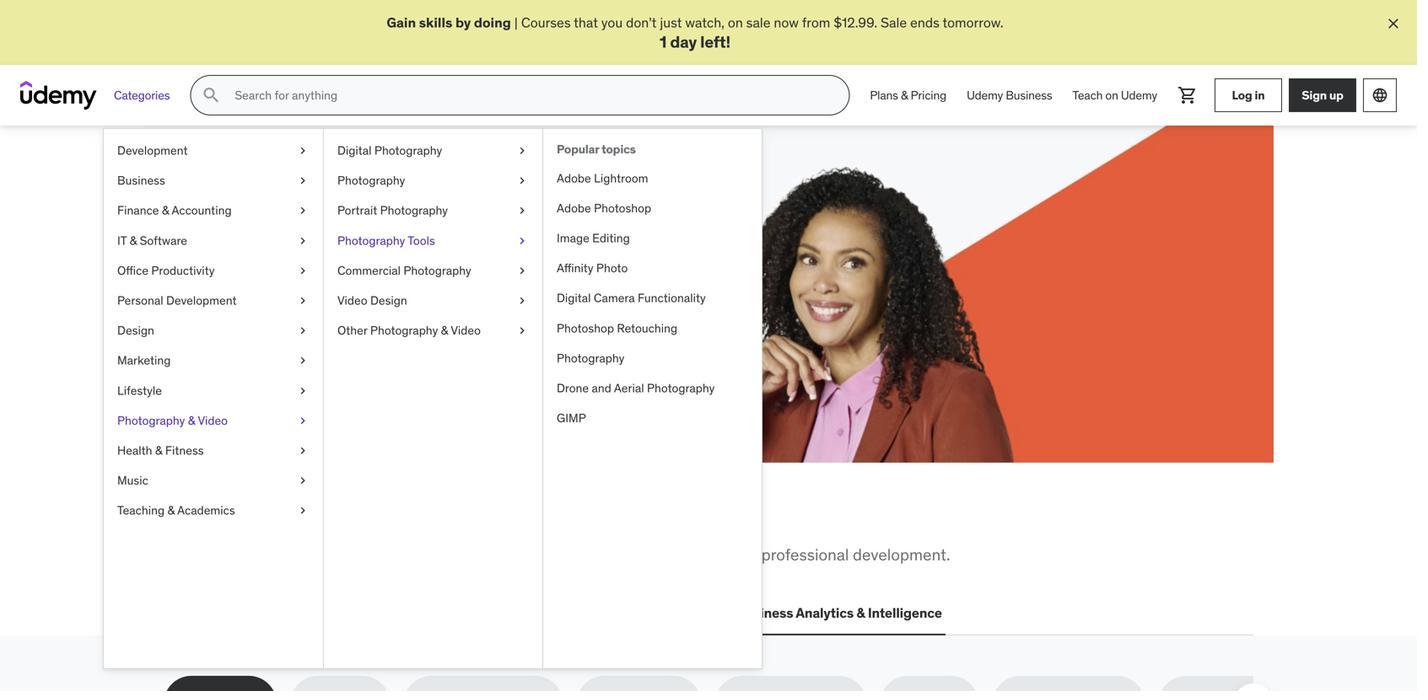 Task type: describe. For each thing, give the bounding box(es) containing it.
save)
[[288, 233, 355, 268]]

udemy business
[[967, 88, 1052, 103]]

up
[[1329, 88, 1343, 103]]

image editing
[[557, 231, 630, 246]]

xsmall image for marketing
[[296, 353, 310, 369]]

from
[[164, 545, 201, 565]]

photography up health & fitness
[[117, 413, 185, 429]]

rounded
[[698, 545, 758, 565]]

close image
[[1385, 15, 1402, 32]]

design inside video design link
[[370, 293, 407, 308]]

design inside design "link"
[[117, 323, 154, 338]]

log in
[[1232, 88, 1265, 103]]

now
[[774, 14, 799, 31]]

digital camera functionality link
[[543, 284, 762, 314]]

udemy image
[[20, 81, 97, 110]]

xsmall image for finance & accounting
[[296, 203, 310, 219]]

photography & video
[[117, 413, 228, 429]]

all the skills you need in one place from critical workplace skills to technical topics, our catalog supports well-rounded professional development.
[[164, 503, 950, 565]]

music
[[117, 473, 148, 489]]

1 horizontal spatial skills
[[334, 545, 370, 565]]

categories button
[[104, 75, 180, 116]]

other photography & video link
[[324, 316, 542, 346]]

& for software
[[130, 233, 137, 248]]

to
[[373, 545, 388, 565]]

digital photography
[[337, 143, 442, 158]]

music link
[[104, 466, 323, 496]]

in inside all the skills you need in one place from critical workplace skills to technical topics, our catalog supports well-rounded professional development.
[[456, 503, 482, 538]]

xsmall image for development
[[296, 143, 310, 159]]

drone and aerial photography
[[557, 381, 715, 396]]

gain
[[387, 14, 416, 31]]

photography tools element
[[542, 129, 762, 669]]

log in link
[[1215, 79, 1282, 112]]

affinity photo
[[557, 261, 628, 276]]

xsmall image for music
[[296, 473, 310, 489]]

teach on udemy link
[[1062, 75, 1167, 116]]

plans & pricing
[[870, 88, 946, 103]]

place
[[540, 503, 610, 538]]

tomorrow. for save)
[[349, 294, 409, 311]]

0 vertical spatial business
[[1006, 88, 1052, 103]]

academics
[[177, 503, 235, 519]]

adobe lightroom
[[557, 171, 648, 186]]

health & fitness link
[[104, 436, 323, 466]]

sale
[[746, 14, 771, 31]]

data
[[513, 605, 543, 622]]

photography down the photography tools link
[[403, 263, 471, 278]]

commercial photography
[[337, 263, 471, 278]]

digital camera functionality
[[557, 291, 706, 306]]

digital for digital camera functionality
[[557, 291, 591, 306]]

affinity
[[557, 261, 593, 276]]

plans
[[870, 88, 898, 103]]

2 horizontal spatial video
[[451, 323, 481, 338]]

courses for (and
[[224, 275, 274, 292]]

& for video
[[188, 413, 195, 429]]

day
[[670, 32, 697, 52]]

topics,
[[460, 545, 508, 565]]

it certifications
[[303, 605, 403, 622]]

teach on udemy
[[1072, 88, 1157, 103]]

adobe for adobe lightroom
[[557, 171, 591, 186]]

business analytics & intelligence
[[736, 605, 942, 622]]

(and
[[224, 233, 283, 268]]

xsmall image for photography tools
[[515, 233, 529, 249]]

& for pricing
[[901, 88, 908, 103]]

photoshop retouching
[[557, 321, 677, 336]]

portrait photography link
[[324, 196, 542, 226]]

& inside the 'business analytics & intelligence' button
[[856, 605, 865, 622]]

xsmall image for it & software
[[296, 233, 310, 249]]

shopping cart with 0 items image
[[1177, 85, 1198, 106]]

video design
[[337, 293, 407, 308]]

affinity photo link
[[543, 254, 762, 284]]

fitness
[[165, 443, 204, 459]]

& inside other photography & video link
[[441, 323, 448, 338]]

every
[[297, 275, 329, 292]]

and
[[592, 381, 611, 396]]

video design link
[[324, 286, 542, 316]]

categories
[[114, 88, 170, 103]]

by
[[455, 14, 471, 31]]

xsmall image for health & fitness
[[296, 443, 310, 459]]

xsmall image for teaching & academics
[[296, 503, 310, 520]]

it certifications button
[[299, 594, 406, 634]]

it for it & software
[[117, 233, 127, 248]]

1
[[660, 32, 667, 52]]

choose a language image
[[1371, 87, 1388, 104]]

gimp
[[557, 411, 586, 426]]

lifestyle
[[117, 383, 162, 398]]

office productivity
[[117, 263, 215, 278]]

ends for |
[[910, 14, 940, 31]]

photography up gimp link
[[647, 381, 715, 396]]

watch,
[[685, 14, 725, 31]]

log
[[1232, 88, 1252, 103]]

business link
[[104, 166, 323, 196]]

it & software
[[117, 233, 187, 248]]

personal
[[117, 293, 163, 308]]

starting
[[505, 275, 552, 292]]

skills inside gain skills by doing | courses that you don't just watch, on sale now from $12.99. sale ends tomorrow. 1 day left!
[[419, 14, 452, 31]]

marketing link
[[104, 346, 323, 376]]

topics
[[602, 142, 636, 157]]

1 vertical spatial photoshop
[[557, 321, 614, 336]]

business for business
[[117, 173, 165, 188]]

xsmall image for office productivity
[[296, 263, 310, 279]]

image editing link
[[543, 224, 762, 254]]

photo
[[596, 261, 628, 276]]

development.
[[853, 545, 950, 565]]

software
[[140, 233, 187, 248]]

xsmall image for photography
[[515, 173, 529, 189]]

& for accounting
[[162, 203, 169, 218]]

on inside gain skills by doing | courses that you don't just watch, on sale now from $12.99. sale ends tomorrow. 1 day left!
[[728, 14, 743, 31]]

at
[[224, 294, 236, 311]]

tomorrow. for |
[[943, 14, 1003, 31]]

science
[[545, 605, 596, 622]]

camera
[[594, 291, 635, 306]]

all
[[164, 503, 203, 538]]

$12.99. for save)
[[240, 294, 283, 311]]

gimp link
[[543, 404, 762, 434]]

0 vertical spatial photography link
[[324, 166, 542, 196]]

intelligence
[[868, 605, 942, 622]]



Task type: vqa. For each thing, say whether or not it's contained in the screenshot.
'HTML5 and CSS3 Fundamentals'
no



Task type: locate. For each thing, give the bounding box(es) containing it.
other photography & video
[[337, 323, 481, 338]]

& inside 'finance & accounting' link
[[162, 203, 169, 218]]

need
[[386, 503, 451, 538]]

1 vertical spatial courses
[[224, 275, 274, 292]]

1 vertical spatial in
[[360, 275, 370, 292]]

ends for save)
[[316, 294, 346, 311]]

tomorrow. up udemy business
[[943, 14, 1003, 31]]

development down office productivity link
[[166, 293, 237, 308]]

1 horizontal spatial on
[[1105, 88, 1118, 103]]

2 vertical spatial business
[[736, 605, 793, 622]]

1 horizontal spatial design
[[370, 293, 407, 308]]

1 udemy from the left
[[967, 88, 1003, 103]]

business for business analytics & intelligence
[[736, 605, 793, 622]]

xsmall image for digital photography
[[515, 143, 529, 159]]

& for academics
[[167, 503, 175, 519]]

xsmall image for photography & video
[[296, 413, 310, 429]]

certifications
[[317, 605, 403, 622]]

sale for |
[[881, 14, 907, 31]]

0 horizontal spatial courses
[[224, 275, 274, 292]]

on inside teach on udemy link
[[1105, 88, 1118, 103]]

1 vertical spatial business
[[117, 173, 165, 188]]

0 vertical spatial tomorrow.
[[943, 14, 1003, 31]]

video down video design link
[[451, 323, 481, 338]]

xsmall image
[[515, 143, 529, 159], [515, 173, 529, 189], [515, 203, 529, 219], [296, 233, 310, 249], [515, 233, 529, 249], [296, 263, 310, 279], [515, 263, 529, 279], [296, 473, 310, 489]]

&
[[901, 88, 908, 103], [162, 203, 169, 218], [130, 233, 137, 248], [441, 323, 448, 338], [188, 413, 195, 429], [155, 443, 162, 459], [167, 503, 175, 519], [856, 605, 865, 622]]

design down the personal
[[117, 323, 154, 338]]

tomorrow. inside learn, practice, succeed (and save) courses for every skill in your learning journey, starting at $12.99. sale ends tomorrow.
[[349, 294, 409, 311]]

1 adobe from the top
[[557, 171, 591, 186]]

your
[[374, 275, 400, 292]]

digital inside photography tools element
[[557, 291, 591, 306]]

0 horizontal spatial $12.99.
[[240, 294, 283, 311]]

video
[[337, 293, 367, 308], [451, 323, 481, 338], [198, 413, 228, 429]]

0 vertical spatial ends
[[910, 14, 940, 31]]

video down lifestyle link
[[198, 413, 228, 429]]

xsmall image inside personal development link
[[296, 293, 310, 309]]

xsmall image inside business link
[[296, 173, 310, 189]]

1 vertical spatial adobe
[[557, 201, 591, 216]]

in right log
[[1255, 88, 1265, 103]]

photography up 'commercial'
[[337, 233, 405, 248]]

skills left to at the left bottom of page
[[334, 545, 370, 565]]

0 horizontal spatial udemy
[[967, 88, 1003, 103]]

xsmall image inside marketing link
[[296, 353, 310, 369]]

xsmall image inside design "link"
[[296, 323, 310, 339]]

you up to at the left bottom of page
[[333, 503, 381, 538]]

xsmall image inside the portrait photography link
[[515, 203, 529, 219]]

0 horizontal spatial digital
[[337, 143, 372, 158]]

adobe lightroom link
[[543, 164, 762, 194]]

1 vertical spatial on
[[1105, 88, 1118, 103]]

0 vertical spatial video
[[337, 293, 367, 308]]

1 horizontal spatial video
[[337, 293, 367, 308]]

xsmall image inside digital photography link
[[515, 143, 529, 159]]

udemy left shopping cart with 0 items icon
[[1121, 88, 1157, 103]]

you inside gain skills by doing | courses that you don't just watch, on sale now from $12.99. sale ends tomorrow. 1 day left!
[[601, 14, 623, 31]]

adobe
[[557, 171, 591, 186], [557, 201, 591, 216]]

sale inside gain skills by doing | courses that you don't just watch, on sale now from $12.99. sale ends tomorrow. 1 day left!
[[881, 14, 907, 31]]

1 vertical spatial sale
[[287, 294, 313, 311]]

ends
[[910, 14, 940, 31], [316, 294, 346, 311]]

in up video design at the top left
[[360, 275, 370, 292]]

xsmall image inside the photography tools link
[[515, 233, 529, 249]]

xsmall image inside health & fitness link
[[296, 443, 310, 459]]

& for fitness
[[155, 443, 162, 459]]

xsmall image for video design
[[515, 293, 529, 309]]

1 horizontal spatial digital
[[557, 291, 591, 306]]

you inside all the skills you need in one place from critical workplace skills to technical topics, our catalog supports well-rounded professional development.
[[333, 503, 381, 538]]

ends inside gain skills by doing | courses that you don't just watch, on sale now from $12.99. sale ends tomorrow. 1 day left!
[[910, 14, 940, 31]]

1 horizontal spatial photography link
[[543, 344, 762, 374]]

it & software link
[[104, 226, 323, 256]]

sale inside learn, practice, succeed (and save) courses for every skill in your learning journey, starting at $12.99. sale ends tomorrow.
[[287, 294, 313, 311]]

& right finance
[[162, 203, 169, 218]]

doing
[[474, 14, 511, 31]]

1 horizontal spatial tomorrow.
[[943, 14, 1003, 31]]

0 vertical spatial skills
[[419, 14, 452, 31]]

0 vertical spatial development
[[117, 143, 188, 158]]

courses inside gain skills by doing | courses that you don't just watch, on sale now from $12.99. sale ends tomorrow. 1 day left!
[[521, 14, 571, 31]]

don't
[[626, 14, 657, 31]]

data science button
[[510, 594, 599, 634]]

photography tools
[[337, 233, 435, 248]]

accounting
[[172, 203, 232, 218]]

photography tools link
[[324, 226, 542, 256]]

0 vertical spatial photoshop
[[594, 201, 651, 216]]

xsmall image for lifestyle
[[296, 383, 310, 399]]

teaching & academics
[[117, 503, 235, 519]]

0 vertical spatial courses
[[521, 14, 571, 31]]

2 vertical spatial video
[[198, 413, 228, 429]]

$12.99. right from
[[834, 14, 877, 31]]

xsmall image for business
[[296, 173, 310, 189]]

professional
[[761, 545, 849, 565]]

xsmall image for design
[[296, 323, 310, 339]]

finance & accounting link
[[104, 196, 323, 226]]

on left sale
[[728, 14, 743, 31]]

data science
[[513, 605, 596, 622]]

& right the 'teaching'
[[167, 503, 175, 519]]

for
[[277, 275, 294, 292]]

& inside health & fitness link
[[155, 443, 162, 459]]

lifestyle link
[[104, 376, 323, 406]]

0 vertical spatial you
[[601, 14, 623, 31]]

plans & pricing link
[[860, 75, 957, 116]]

courses for doing
[[521, 14, 571, 31]]

in inside learn, practice, succeed (and save) courses for every skill in your learning journey, starting at $12.99. sale ends tomorrow.
[[360, 275, 370, 292]]

adobe for adobe photoshop
[[557, 201, 591, 216]]

tomorrow.
[[943, 14, 1003, 31], [349, 294, 409, 311]]

& inside it & software link
[[130, 233, 137, 248]]

one
[[487, 503, 535, 538]]

xsmall image inside the development link
[[296, 143, 310, 159]]

sale up plans
[[881, 14, 907, 31]]

0 vertical spatial $12.99.
[[834, 14, 877, 31]]

& right health
[[155, 443, 162, 459]]

skills
[[419, 14, 452, 31], [256, 503, 328, 538], [334, 545, 370, 565]]

photography link
[[324, 166, 542, 196], [543, 344, 762, 374]]

1 horizontal spatial udemy
[[1121, 88, 1157, 103]]

practice,
[[317, 199, 432, 234]]

1 vertical spatial design
[[117, 323, 154, 338]]

photography & video link
[[104, 406, 323, 436]]

adobe photoshop link
[[543, 194, 762, 224]]

xsmall image inside 'finance & accounting' link
[[296, 203, 310, 219]]

xsmall image inside commercial photography link
[[515, 263, 529, 279]]

1 vertical spatial photography link
[[543, 344, 762, 374]]

editing
[[592, 231, 630, 246]]

that
[[574, 14, 598, 31]]

0 horizontal spatial business
[[117, 173, 165, 188]]

photography up "tools"
[[380, 203, 448, 218]]

1 horizontal spatial $12.99.
[[834, 14, 877, 31]]

tomorrow. inside gain skills by doing | courses that you don't just watch, on sale now from $12.99. sale ends tomorrow. 1 day left!
[[943, 14, 1003, 31]]

photography up the portrait photography
[[374, 143, 442, 158]]

it for it certifications
[[303, 605, 314, 622]]

technical
[[391, 545, 457, 565]]

other
[[337, 323, 367, 338]]

& up "office"
[[130, 233, 137, 248]]

journey,
[[455, 275, 502, 292]]

& right plans
[[901, 88, 908, 103]]

skills left the by
[[419, 14, 452, 31]]

photography link up the portrait photography
[[324, 166, 542, 196]]

photoshop down lightroom
[[594, 201, 651, 216]]

& inside photography & video link
[[188, 413, 195, 429]]

xsmall image inside music link
[[296, 473, 310, 489]]

xsmall image inside lifestyle link
[[296, 383, 310, 399]]

commercial photography link
[[324, 256, 542, 286]]

our
[[512, 545, 535, 565]]

just
[[660, 14, 682, 31]]

courses up at
[[224, 275, 274, 292]]

2 vertical spatial in
[[456, 503, 482, 538]]

2 adobe from the top
[[557, 201, 591, 216]]

drone and aerial photography link
[[543, 374, 762, 404]]

marketing
[[117, 353, 171, 368]]

2 vertical spatial skills
[[334, 545, 370, 565]]

aerial
[[614, 381, 644, 396]]

photoshop down camera
[[557, 321, 614, 336]]

commercial
[[337, 263, 401, 278]]

xsmall image inside video design link
[[515, 293, 529, 309]]

submit search image
[[201, 85, 221, 106]]

business up finance
[[117, 173, 165, 188]]

& inside plans & pricing "link"
[[901, 88, 908, 103]]

1 vertical spatial skills
[[256, 503, 328, 538]]

sign
[[1302, 88, 1327, 103]]

xsmall image for commercial photography
[[515, 263, 529, 279]]

adobe up image
[[557, 201, 591, 216]]

health
[[117, 443, 152, 459]]

design down your
[[370, 293, 407, 308]]

adobe down the popular
[[557, 171, 591, 186]]

0 horizontal spatial you
[[333, 503, 381, 538]]

0 vertical spatial sale
[[881, 14, 907, 31]]

business left teach
[[1006, 88, 1052, 103]]

ends inside learn, practice, succeed (and save) courses for every skill in your learning journey, starting at $12.99. sale ends tomorrow.
[[316, 294, 346, 311]]

popular topics
[[557, 142, 636, 157]]

digital down affinity
[[557, 291, 591, 306]]

in up topics,
[[456, 503, 482, 538]]

xsmall image inside office productivity link
[[296, 263, 310, 279]]

business analytics & intelligence button
[[733, 594, 945, 634]]

ends up pricing
[[910, 14, 940, 31]]

& up fitness
[[188, 413, 195, 429]]

left!
[[700, 32, 730, 52]]

xsmall image for personal development
[[296, 293, 310, 309]]

sale
[[881, 14, 907, 31], [287, 294, 313, 311]]

xsmall image
[[296, 143, 310, 159], [296, 173, 310, 189], [296, 203, 310, 219], [296, 293, 310, 309], [515, 293, 529, 309], [296, 323, 310, 339], [515, 323, 529, 339], [296, 353, 310, 369], [296, 383, 310, 399], [296, 413, 310, 429], [296, 443, 310, 459], [296, 503, 310, 520]]

photography down video design link
[[370, 323, 438, 338]]

xsmall image inside it & software link
[[296, 233, 310, 249]]

personal development
[[117, 293, 237, 308]]

udemy
[[967, 88, 1003, 103], [1121, 88, 1157, 103]]

2 udemy from the left
[[1121, 88, 1157, 103]]

0 vertical spatial in
[[1255, 88, 1265, 103]]

productivity
[[151, 263, 215, 278]]

development inside personal development link
[[166, 293, 237, 308]]

0 horizontal spatial ends
[[316, 294, 346, 311]]

Search for anything text field
[[231, 81, 829, 110]]

gain skills by doing | courses that you don't just watch, on sale now from $12.99. sale ends tomorrow. 1 day left!
[[387, 14, 1003, 52]]

0 horizontal spatial video
[[198, 413, 228, 429]]

1 vertical spatial ends
[[316, 294, 346, 311]]

courses right the |
[[521, 14, 571, 31]]

1 vertical spatial you
[[333, 503, 381, 538]]

1 vertical spatial digital
[[557, 291, 591, 306]]

1 horizontal spatial courses
[[521, 14, 571, 31]]

1 horizontal spatial business
[[736, 605, 793, 622]]

sign up link
[[1289, 79, 1356, 112]]

teaching & academics link
[[104, 496, 323, 526]]

sale for save)
[[287, 294, 313, 311]]

portrait
[[337, 203, 377, 218]]

succeed
[[437, 199, 542, 234]]

0 horizontal spatial sale
[[287, 294, 313, 311]]

1 horizontal spatial sale
[[881, 14, 907, 31]]

0 vertical spatial it
[[117, 233, 127, 248]]

critical
[[205, 545, 253, 565]]

it inside button
[[303, 605, 314, 622]]

office productivity link
[[104, 256, 323, 286]]

skill
[[333, 275, 356, 292]]

sale down every
[[287, 294, 313, 311]]

0 vertical spatial on
[[728, 14, 743, 31]]

teaching
[[117, 503, 165, 519]]

development down the categories dropdown button
[[117, 143, 188, 158]]

& right analytics
[[856, 605, 865, 622]]

xsmall image inside the teaching & academics link
[[296, 503, 310, 520]]

xsmall image inside photography & video link
[[296, 413, 310, 429]]

1 vertical spatial video
[[451, 323, 481, 338]]

courses inside learn, practice, succeed (and save) courses for every skill in your learning journey, starting at $12.99. sale ends tomorrow.
[[224, 275, 274, 292]]

photoshop retouching link
[[543, 314, 762, 344]]

photography up portrait at left
[[337, 173, 405, 188]]

analytics
[[796, 605, 854, 622]]

1 horizontal spatial you
[[601, 14, 623, 31]]

image
[[557, 231, 589, 246]]

$12.99.
[[834, 14, 877, 31], [240, 294, 283, 311]]

on right teach
[[1105, 88, 1118, 103]]

& down video design link
[[441, 323, 448, 338]]

tools
[[408, 233, 435, 248]]

|
[[514, 14, 518, 31]]

it up "office"
[[117, 233, 127, 248]]

popular
[[557, 142, 599, 157]]

0 horizontal spatial it
[[117, 233, 127, 248]]

$12.99. down for
[[240, 294, 283, 311]]

$12.99. for |
[[834, 14, 877, 31]]

& inside the teaching & academics link
[[167, 503, 175, 519]]

development inside the development link
[[117, 143, 188, 158]]

0 vertical spatial design
[[370, 293, 407, 308]]

1 vertical spatial $12.99.
[[240, 294, 283, 311]]

udemy business link
[[957, 75, 1062, 116]]

1 horizontal spatial ends
[[910, 14, 940, 31]]

1 vertical spatial it
[[303, 605, 314, 622]]

business inside button
[[736, 605, 793, 622]]

0 horizontal spatial design
[[117, 323, 154, 338]]

photography link down retouching
[[543, 344, 762, 374]]

0 horizontal spatial photography link
[[324, 166, 542, 196]]

it left certifications
[[303, 605, 314, 622]]

xsmall image for other photography & video
[[515, 323, 529, 339]]

learning
[[403, 275, 452, 292]]

digital for digital photography
[[337, 143, 372, 158]]

2 horizontal spatial business
[[1006, 88, 1052, 103]]

1 horizontal spatial it
[[303, 605, 314, 622]]

from
[[802, 14, 830, 31]]

in inside log in link
[[1255, 88, 1265, 103]]

0 vertical spatial adobe
[[557, 171, 591, 186]]

catalog
[[539, 545, 592, 565]]

skills up workplace at the bottom of the page
[[256, 503, 328, 538]]

you right that
[[601, 14, 623, 31]]

xsmall image for portrait photography
[[515, 203, 529, 219]]

photography up and at the left bottom of page
[[557, 351, 624, 366]]

ends down skill
[[316, 294, 346, 311]]

business left analytics
[[736, 605, 793, 622]]

0 horizontal spatial on
[[728, 14, 743, 31]]

supports
[[595, 545, 659, 565]]

digital
[[337, 143, 372, 158], [557, 291, 591, 306]]

1 vertical spatial tomorrow.
[[349, 294, 409, 311]]

1 vertical spatial development
[[166, 293, 237, 308]]

digital up portrait at left
[[337, 143, 372, 158]]

video down skill
[[337, 293, 367, 308]]

0 horizontal spatial skills
[[256, 503, 328, 538]]

0 horizontal spatial in
[[360, 275, 370, 292]]

development
[[117, 143, 188, 158], [166, 293, 237, 308]]

xsmall image inside other photography & video link
[[515, 323, 529, 339]]

0 vertical spatial digital
[[337, 143, 372, 158]]

personal development link
[[104, 286, 323, 316]]

business
[[1006, 88, 1052, 103], [117, 173, 165, 188], [736, 605, 793, 622]]

2 horizontal spatial skills
[[419, 14, 452, 31]]

$12.99. inside gain skills by doing | courses that you don't just watch, on sale now from $12.99. sale ends tomorrow. 1 day left!
[[834, 14, 877, 31]]

tomorrow. down your
[[349, 294, 409, 311]]

udemy right pricing
[[967, 88, 1003, 103]]

$12.99. inside learn, practice, succeed (and save) courses for every skill in your learning journey, starting at $12.99. sale ends tomorrow.
[[240, 294, 283, 311]]

0 horizontal spatial tomorrow.
[[349, 294, 409, 311]]

design link
[[104, 316, 323, 346]]

2 horizontal spatial in
[[1255, 88, 1265, 103]]

1 horizontal spatial in
[[456, 503, 482, 538]]



